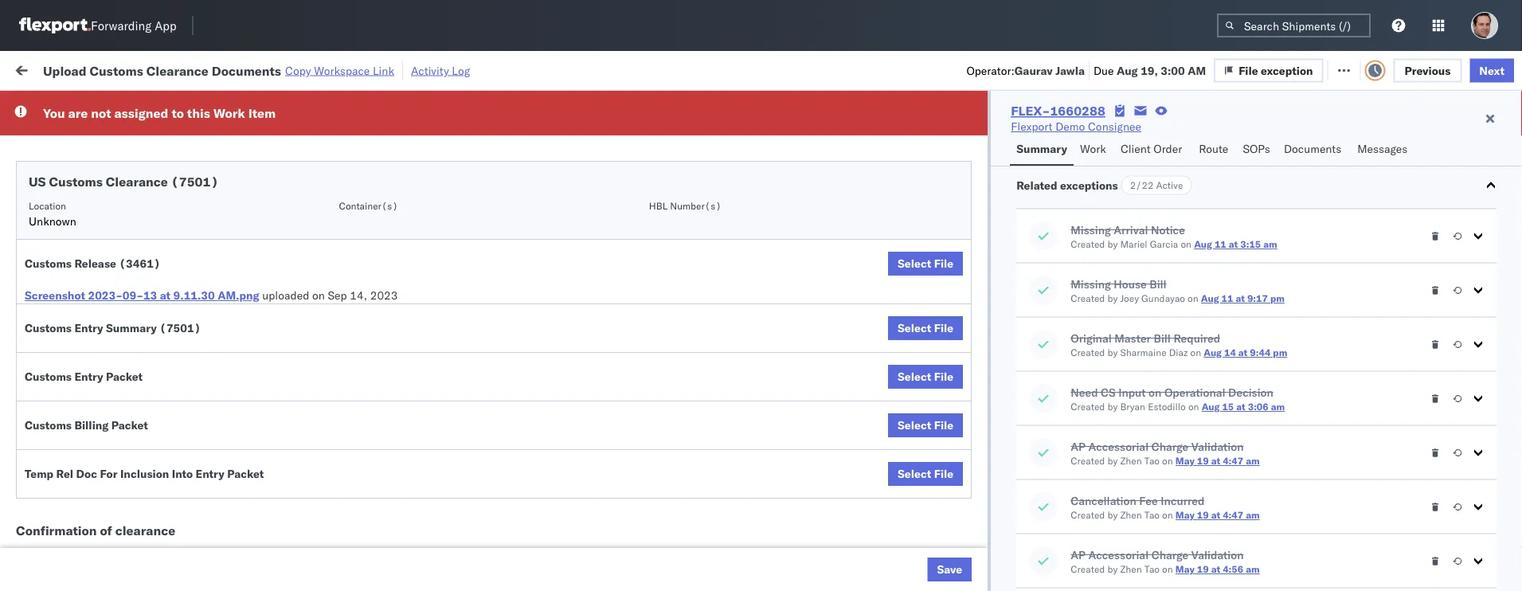 Task type: describe. For each thing, give the bounding box(es) containing it.
2022 for 3rd schedule pickup from los angeles, ca 'link' from the top of the page
[[383, 300, 411, 314]]

file for temp rel doc for inclusion into entry packet
[[935, 467, 954, 481]]

you
[[43, 105, 65, 121]]

blocked,
[[195, 99, 235, 111]]

aug inside missing house bill created by joey gundayao on aug 11 at 9:17 pm
[[1202, 292, 1220, 304]]

2 edt, from the top
[[319, 195, 344, 209]]

1 ceau7522281, from the top
[[1040, 159, 1122, 173]]

los for lhuu7894563, uetu5238478's the schedule pickup from los angeles, ca button
[[150, 369, 168, 383]]

created inside the cancellation fee incurred created by zhen tao on may 19 at 4:47 am
[[1071, 509, 1106, 521]]

file for customs billing packet
[[935, 418, 954, 432]]

nov for 1st the schedule delivery appointment link
[[347, 160, 367, 174]]

2 lhuu7894563, from the top
[[1040, 405, 1122, 419]]

filtered
[[16, 98, 55, 112]]

: for snoozed
[[367, 99, 370, 111]]

flexport. image
[[19, 18, 91, 33]]

6 hlxu8034992 from the top
[[1209, 335, 1287, 349]]

schedule delivery appointment for fourth the schedule delivery appointment link from the top of the page
[[37, 545, 196, 559]]

bill for master
[[1154, 331, 1171, 345]]

confirm pickup from los angeles, ca link
[[37, 439, 226, 455]]

select file button for customs release (3461)
[[889, 252, 964, 276]]

zhen for ap accessorial charge validation created by zhen tao on may 19 at 4:47 am
[[1121, 455, 1142, 467]]

may inside the cancellation fee incurred created by zhen tao on may 19 at 4:47 am
[[1176, 509, 1195, 521]]

documents button
[[1278, 135, 1352, 166]]

schedule delivery appointment for 3rd the schedule delivery appointment link
[[37, 404, 196, 418]]

at left risk on the top left of the page
[[323, 62, 333, 76]]

mode
[[516, 130, 540, 142]]

mode button
[[508, 127, 602, 143]]

packet for customs billing packet
[[111, 418, 148, 432]]

4 flex-1889466 from the top
[[930, 475, 1013, 489]]

4 2:59 am edt, nov 5, 2022 from the top
[[271, 300, 411, 314]]

at inside ap accessorial charge validation created by zhen tao on may 19 at 4:47 am
[[1212, 455, 1221, 467]]

2 flex-1889466 from the top
[[930, 405, 1013, 419]]

schedule for 2nd schedule delivery appointment 'button' from the top
[[37, 264, 84, 278]]

2 hlxu8034992 from the top
[[1209, 194, 1287, 208]]

am for 3rd schedule pickup from los angeles, ca 'link' from the top of the page
[[298, 300, 316, 314]]

3:15
[[1241, 238, 1262, 250]]

3 lhuu7894563, uetu5238478 from the top
[[1040, 440, 1202, 454]]

Search Shipments (/) text field
[[1218, 14, 1371, 37]]

by inside missing house bill created by joey gundayao on aug 11 at 9:17 pm
[[1108, 292, 1118, 304]]

4 1846748 from the top
[[964, 265, 1013, 279]]

fcl for third the schedule pickup from los angeles, ca button
[[552, 300, 572, 314]]

to
[[172, 105, 184, 121]]

4:56
[[1223, 563, 1244, 575]]

resize handle column header for deadline
[[430, 124, 449, 591]]

hbl
[[649, 200, 668, 212]]

5 ceau7522281, from the top
[[1040, 300, 1122, 314]]

schedule for fourth schedule delivery appointment 'button' from the bottom of the page
[[37, 159, 84, 173]]

2130387
[[964, 545, 1013, 559]]

workspace
[[314, 63, 370, 77]]

on inside ap accessorial charge validation created by zhen tao on may 19 at 4:56 am
[[1163, 563, 1174, 575]]

screenshot 2023-09-13 at 9.11.30 am.png uploaded on sep 14, 2023
[[25, 288, 398, 302]]

2:59 for 1st the schedule delivery appointment link
[[271, 160, 295, 174]]

los for the schedule pickup from los angeles, ca button for ceau7522281, hlxu6269489, hlxu8034992
[[150, 194, 168, 208]]

sops button
[[1237, 135, 1278, 166]]

resize handle column header for consignee
[[877, 124, 897, 591]]

9:44
[[1251, 347, 1271, 359]]

2 abcdefg78456546 from the top
[[1150, 405, 1257, 419]]

resize handle column header for flex id
[[1013, 124, 1032, 591]]

risk
[[336, 62, 355, 76]]

1 lhuu7894563, uetu5238478 from the top
[[1040, 370, 1202, 384]]

hbl number(s)
[[649, 200, 722, 212]]

on left the "sep"
[[312, 288, 325, 302]]

upload for upload customs clearance documents
[[37, 334, 73, 348]]

1 ocean fcl from the top
[[516, 160, 572, 174]]

lagerfeld
[[896, 545, 943, 559]]

2 ceau7522281, hlxu6269489, hlxu8034992 from the top
[[1040, 194, 1287, 208]]

4 flex-1846748 from the top
[[930, 265, 1013, 279]]

2 schedule delivery appointment button from the top
[[37, 263, 196, 281]]

3 flex-1846748 from the top
[[930, 230, 1013, 244]]

am inside the cancellation fee incurred created by zhen tao on may 19 at 4:47 am
[[1246, 509, 1260, 521]]

customs down screenshot
[[25, 321, 72, 335]]

23, for 2022
[[368, 440, 386, 454]]

2 uetu5238478 from the top
[[1125, 405, 1202, 419]]

2 schedule delivery appointment link from the top
[[37, 263, 196, 279]]

: for status
[[114, 99, 117, 111]]

6 flex-1846748 from the top
[[930, 335, 1013, 349]]

client for client name
[[626, 130, 652, 142]]

(3461)
[[119, 257, 161, 271]]

5 hlxu8034992 from the top
[[1209, 300, 1287, 314]]

aug inside missing arrival notice created by mariel garcia on aug 11 at 3:15 am
[[1195, 238, 1213, 250]]

upload customs clearance documents button
[[37, 333, 235, 351]]

2 - from the left
[[1437, 545, 1444, 559]]

6 ceau7522281, from the top
[[1040, 335, 1122, 349]]

release
[[74, 257, 116, 271]]

related
[[1017, 178, 1058, 192]]

select file for customs entry summary (7501)
[[898, 321, 954, 335]]

schedule pickup from los angeles, ca button for ceau7522281, hlxu6269489, hlxu8034992
[[37, 193, 233, 211]]

by inside missing arrival notice created by mariel garcia on aug 11 at 3:15 am
[[1108, 238, 1118, 250]]

2 vertical spatial packet
[[227, 467, 264, 481]]

jaehyung
[[1361, 545, 1408, 559]]

messages
[[1358, 142, 1408, 156]]

clearance for upload customs clearance documents
[[123, 334, 175, 348]]

5 hlxu6269489, from the top
[[1124, 300, 1206, 314]]

missing arrival notice created by mariel garcia on aug 11 at 3:15 am
[[1071, 223, 1278, 250]]

confirm pickup from los angeles, ca
[[37, 439, 226, 453]]

schedule for fourth the schedule pickup from los angeles, ca button from the bottom of the page
[[37, 229, 84, 243]]

customs up the status
[[90, 62, 143, 78]]

item
[[248, 105, 276, 121]]

schedule pickup from los angeles, ca link for msdu7304509
[[37, 509, 233, 525]]

confirm for confirm delivery
[[37, 475, 77, 488]]

1 flex-1846748 from the top
[[930, 160, 1013, 174]]

pm for 7:00
[[298, 440, 315, 454]]

3 ceau7522281, from the top
[[1040, 230, 1122, 243]]

4 schedule delivery appointment link from the top
[[37, 544, 196, 560]]

customs up screenshot
[[25, 257, 72, 271]]

3 test123456 from the top
[[1150, 230, 1217, 244]]

schedule pickup from los angeles, ca button for lhuu7894563, uetu5238478
[[37, 369, 233, 386]]

1 hlxu8034992 from the top
[[1209, 159, 1287, 173]]

inclusion
[[120, 467, 169, 481]]

numbers for mbl/mawb numbers
[[1207, 130, 1247, 142]]

file for customs release (3461)
[[935, 257, 954, 271]]

4 uetu5238478 from the top
[[1125, 475, 1202, 489]]

1 vertical spatial work
[[213, 105, 245, 121]]

19,
[[1141, 63, 1159, 77]]

1 fcl from the top
[[552, 160, 572, 174]]

resize handle column header for workitem
[[242, 124, 261, 591]]

clearance for upload customs clearance documents copy workspace link
[[146, 62, 209, 78]]

sharmaine
[[1121, 347, 1167, 359]]

operator
[[1361, 130, 1399, 142]]

flex-1660288 link
[[1011, 103, 1106, 119]]

next
[[1480, 63, 1505, 77]]

1 schedule delivery appointment button from the top
[[37, 158, 196, 176]]

am inside missing arrival notice created by mariel garcia on aug 11 at 3:15 am
[[1264, 238, 1278, 250]]

5 flex-1846748 from the top
[[930, 300, 1013, 314]]

ca for fourth the schedule pickup from los angeles, ca button from the bottom of the page
[[218, 229, 233, 243]]

3 2:59 am edt, nov 5, 2022 from the top
[[271, 230, 411, 244]]

flex-1660288
[[1011, 103, 1106, 119]]

summary button
[[1011, 135, 1074, 166]]

at right 13
[[160, 288, 171, 302]]

into
[[172, 467, 193, 481]]

pickup for fourth the schedule pickup from los angeles, ca button from the bottom of the page
[[87, 229, 121, 243]]

log
[[452, 63, 470, 77]]

3 edt, from the top
[[319, 230, 344, 244]]

accessorial for ap accessorial charge validation created by zhen tao on may 19 at 4:56 am
[[1089, 548, 1149, 562]]

us customs clearance (7501)
[[29, 174, 219, 190]]

gundayao
[[1142, 292, 1186, 304]]

6 hlxu6269489, from the top
[[1124, 335, 1206, 349]]

Search Work text field
[[988, 57, 1161, 81]]

at inside missing arrival notice created by mariel garcia on aug 11 at 3:15 am
[[1229, 238, 1239, 250]]

6 ceau7522281, hlxu6269489, hlxu8034992 from the top
[[1040, 335, 1287, 349]]

confirm delivery link
[[37, 474, 121, 490]]

3 resize handle column header from the left
[[489, 124, 508, 591]]

(7501) for customs entry summary (7501)
[[160, 321, 201, 335]]

ap accessorial charge validation created by zhen tao on may 19 at 4:47 am
[[1071, 439, 1260, 467]]

select for temp rel doc for inclusion into entry packet
[[898, 467, 932, 481]]

previous
[[1405, 63, 1451, 77]]

6 test123456 from the top
[[1150, 335, 1217, 349]]

workitem
[[18, 130, 59, 142]]

account
[[817, 545, 859, 559]]

status
[[86, 99, 114, 111]]

ca for third the schedule pickup from los angeles, ca button
[[218, 299, 233, 313]]

2 5, from the top
[[370, 195, 380, 209]]

4 lhuu7894563, from the top
[[1040, 475, 1122, 489]]

accessorial for ap accessorial charge validation created by zhen tao on may 19 at 4:47 am
[[1089, 439, 1149, 453]]

4 appointment from the top
[[131, 545, 196, 559]]

upload customs clearance documents
[[37, 334, 235, 348]]

by inside original master bill required created by sharmaine diaz on aug 14 at 9:44 pm
[[1108, 347, 1118, 359]]

2 vertical spatial entry
[[196, 467, 224, 481]]

select file for customs release (3461)
[[898, 257, 954, 271]]

3 abcdefg78456546 from the top
[[1150, 440, 1257, 454]]

1 schedule delivery appointment link from the top
[[37, 158, 196, 174]]

11 for missing arrival notice
[[1215, 238, 1227, 250]]

am right 3:00
[[1188, 63, 1207, 77]]

integration test account - karl lagerfeld
[[736, 545, 943, 559]]

on down operational on the bottom right of page
[[1189, 401, 1200, 413]]

missing house bill created by joey gundayao on aug 11 at 9:17 pm
[[1071, 277, 1285, 304]]

4 hlxu8034992 from the top
[[1209, 265, 1287, 279]]

778
[[299, 62, 320, 76]]

resize handle column header for mode
[[599, 124, 618, 591]]

name
[[654, 130, 679, 142]]

4 ceau7522281, from the top
[[1040, 265, 1122, 279]]

save button
[[928, 558, 972, 582]]

ready
[[121, 99, 149, 111]]

1 abcdefg78456546 from the top
[[1150, 370, 1257, 384]]

3 uetu5238478 from the top
[[1125, 440, 1202, 454]]

5 ceau7522281, hlxu6269489, hlxu8034992 from the top
[[1040, 300, 1287, 314]]

joey
[[1121, 292, 1140, 304]]

message
[[214, 62, 258, 76]]

2 schedule pickup from los angeles, ca link from the top
[[37, 228, 233, 244]]

angeles, for msdu7304509's schedule pickup from los angeles, ca 'link'
[[171, 510, 215, 524]]

message (10)
[[214, 62, 286, 76]]

4:47 inside ap accessorial charge validation created by zhen tao on may 19 at 4:47 am
[[1223, 455, 1244, 467]]

input
[[1119, 385, 1146, 399]]

4:47 inside the cancellation fee incurred created by zhen tao on may 19 at 4:47 am
[[1223, 509, 1244, 521]]

screenshot 2023-09-13 at 9.11.30 am.png link
[[25, 288, 259, 304]]

angeles, for 'confirm pickup from los angeles, ca' link on the left bottom of page
[[165, 439, 208, 453]]

on inside original master bill required created by sharmaine diaz on aug 14 at 9:44 pm
[[1191, 347, 1202, 359]]

aug left the 19, at the top right
[[1117, 63, 1138, 77]]

consignee inside flexport demo consignee link
[[1088, 120, 1142, 133]]

2 2:59 from the top
[[271, 195, 295, 209]]

no
[[374, 99, 386, 111]]

11:30
[[271, 545, 302, 559]]

consignee button
[[728, 127, 881, 143]]

resize handle column header for client name
[[708, 124, 728, 591]]

mariel
[[1121, 238, 1148, 250]]

batch action button
[[1409, 57, 1514, 81]]

forwarding app link
[[19, 18, 177, 33]]

schedule for third the schedule pickup from los angeles, ca button
[[37, 299, 84, 313]]

may 19 at 4:56 am button
[[1176, 563, 1260, 575]]

2 1889466 from the top
[[964, 405, 1013, 419]]

next button
[[1470, 58, 1515, 82]]

3 ceau7522281, hlxu6269489, hlxu8034992 from the top
[[1040, 230, 1287, 243]]

copy workspace link button
[[285, 63, 394, 77]]

messages button
[[1352, 135, 1417, 166]]

1 gaurav jawla from the top
[[1361, 160, 1427, 174]]

pickup for confirm pickup from los angeles, ca button
[[80, 439, 115, 453]]

customs inside button
[[76, 334, 121, 348]]

savant for lhuu7894563, uetu5238478
[[1397, 440, 1432, 454]]

4 schedule delivery appointment button from the top
[[37, 544, 196, 561]]

you are not assigned to this work item
[[43, 105, 276, 121]]

2 flex-1846748 from the top
[[930, 195, 1013, 209]]

charge for ap accessorial charge validation created by zhen tao on may 19 at 4:47 am
[[1152, 439, 1189, 453]]

flexport demo consignee
[[1011, 120, 1142, 133]]

entry for packet
[[74, 370, 103, 384]]

5 fcl from the top
[[552, 545, 572, 559]]

for
[[152, 99, 165, 111]]

on inside missing house bill created by joey gundayao on aug 11 at 9:17 pm
[[1188, 292, 1199, 304]]

on inside the cancellation fee incurred created by zhen tao on may 19 at 4:47 am
[[1163, 509, 1174, 521]]

select file for customs billing packet
[[898, 418, 954, 432]]

2023-
[[88, 288, 123, 302]]

select for customs entry packet
[[898, 370, 932, 384]]

estodillo
[[1148, 401, 1186, 413]]

gaurav jawla for schedule delivery appointment
[[1361, 265, 1427, 279]]

5 test123456 from the top
[[1150, 300, 1217, 314]]

schedule for the schedule pickup from los angeles, ca button for ceau7522281, hlxu6269489, hlxu8034992
[[37, 194, 84, 208]]

flex-2130387
[[930, 545, 1013, 559]]

delivery for lhuu7894563, uetu5238478
[[80, 475, 121, 488]]

4 test123456 from the top
[[1150, 265, 1217, 279]]

resize handle column header for container numbers
[[1122, 124, 1142, 591]]

customs up "location"
[[49, 174, 103, 190]]

mbl/mawb numbers
[[1150, 130, 1247, 142]]

may 19 at 4:47 am button for cancellation fee incurred
[[1176, 509, 1260, 521]]

0 vertical spatial 2023
[[370, 288, 398, 302]]

schedule pickup from los angeles, ca for lhuu7894563, uetu5238478
[[37, 369, 233, 383]]

2 lhuu7894563, uetu5238478 from the top
[[1040, 405, 1202, 419]]

3:06
[[1248, 401, 1269, 413]]

at inside missing house bill created by joey gundayao on aug 11 at 9:17 pm
[[1236, 292, 1245, 304]]

customs left billing
[[25, 418, 72, 432]]

5 1846748 from the top
[[964, 300, 1013, 314]]

work inside 'import work' button
[[173, 62, 201, 76]]

3 flex-1889466 from the top
[[930, 440, 1013, 454]]

1 vertical spatial 2023
[[392, 545, 420, 559]]

10 resize handle column header from the left
[[1443, 124, 1463, 591]]

doc
[[76, 467, 97, 481]]

copy
[[285, 63, 311, 77]]

select file button for customs entry packet
[[889, 365, 964, 389]]

1 edt, from the top
[[319, 160, 344, 174]]

activity
[[411, 63, 449, 77]]

2 ceau7522281, from the top
[[1040, 194, 1122, 208]]

of
[[100, 523, 112, 539]]

id
[[925, 130, 935, 142]]

rel
[[56, 467, 73, 481]]

(7501) for us customs clearance (7501)
[[171, 174, 219, 190]]

pickup for the schedule pickup from los angeles, ca button for ceau7522281, hlxu6269489, hlxu8034992
[[87, 194, 121, 208]]

deadline button
[[263, 127, 433, 143]]

2/22
[[1130, 179, 1154, 191]]

customs up customs billing packet
[[25, 370, 72, 384]]

schedule delivery appointment for 1st the schedule delivery appointment link
[[37, 159, 196, 173]]

created inside missing house bill created by joey gundayao on aug 11 at 9:17 pm
[[1071, 292, 1106, 304]]

3 lhuu7894563, from the top
[[1040, 440, 1122, 454]]

on right link
[[397, 62, 409, 76]]

2 schedule pickup from los angeles, ca button from the top
[[37, 228, 233, 246]]

select file for temp rel doc for inclusion into entry packet
[[898, 467, 954, 481]]

1 flex-1889466 from the top
[[930, 370, 1013, 384]]

select for customs release (3461)
[[898, 257, 932, 271]]

23, for 2023
[[372, 545, 390, 559]]

pickup for third the schedule pickup from los angeles, ca button
[[87, 299, 121, 313]]

file for customs entry packet
[[935, 370, 954, 384]]

4 lhuu7894563, uetu5238478 from the top
[[1040, 475, 1202, 489]]

app
[[155, 18, 177, 33]]

ca for confirm pickup from los angeles, ca button
[[211, 439, 226, 453]]

forwarding
[[91, 18, 152, 33]]

client name button
[[618, 127, 712, 143]]



Task type: vqa. For each thing, say whether or not it's contained in the screenshot.
third Select
yes



Task type: locate. For each thing, give the bounding box(es) containing it.
est, for dec
[[318, 440, 342, 454]]

1 vertical spatial may 19 at 4:47 am button
[[1176, 509, 1260, 521]]

ap down the msdu7304509
[[1071, 548, 1086, 562]]

3 schedule delivery appointment button from the top
[[37, 404, 196, 421]]

2 charge from the top
[[1152, 548, 1189, 562]]

this
[[187, 105, 210, 121]]

at inside need cs input on operational decision created by bryan estodillo on aug 15 at 3:06 am
[[1237, 401, 1246, 413]]

by left mariel
[[1108, 238, 1118, 250]]

tao inside the cancellation fee incurred created by zhen tao on may 19 at 4:47 am
[[1145, 509, 1160, 521]]

ap inside ap accessorial charge validation created by zhen tao on may 19 at 4:56 am
[[1071, 548, 1086, 562]]

ap down need
[[1071, 439, 1086, 453]]

(7501)
[[171, 174, 219, 190], [160, 321, 201, 335]]

0 horizontal spatial numbers
[[1040, 137, 1079, 149]]

garcia
[[1151, 238, 1179, 250]]

tao for ap accessorial charge validation created by zhen tao on may 19 at 4:56 am
[[1145, 563, 1160, 575]]

entry down 2023-
[[74, 321, 103, 335]]

2 resize handle column header from the left
[[430, 124, 449, 591]]

tao up fee
[[1145, 455, 1160, 467]]

4 schedule delivery appointment from the top
[[37, 545, 196, 559]]

select for customs billing packet
[[898, 418, 932, 432]]

1 vertical spatial validation
[[1192, 548, 1244, 562]]

0 horizontal spatial summary
[[106, 321, 157, 335]]

0 horizontal spatial client
[[626, 130, 652, 142]]

4 schedule pickup from los angeles, ca from the top
[[37, 369, 233, 383]]

2 vertical spatial 19
[[1198, 563, 1209, 575]]

0 horizontal spatial -
[[862, 545, 869, 559]]

2 schedule pickup from los angeles, ca from the top
[[37, 229, 233, 243]]

am left the container(s)
[[298, 195, 316, 209]]

from up temp rel doc for inclusion into entry packet
[[118, 439, 141, 453]]

5, for 3rd schedule pickup from los angeles, ca 'link' from the top of the page
[[370, 300, 380, 314]]

2 by from the top
[[1108, 292, 1118, 304]]

11 resize handle column header from the left
[[1494, 124, 1513, 591]]

packet for customs entry packet
[[106, 370, 143, 384]]

flexport demo consignee link
[[1011, 119, 1142, 135]]

1 vertical spatial packet
[[111, 418, 148, 432]]

container
[[1040, 124, 1082, 136]]

created inside missing arrival notice created by mariel garcia on aug 11 at 3:15 am
[[1071, 238, 1106, 250]]

missing left house
[[1071, 277, 1111, 291]]

schedule pickup from los angeles, ca link up (3461)
[[37, 228, 233, 244]]

schedule delivery appointment up the us customs clearance (7501)
[[37, 159, 196, 173]]

zhen inside the cancellation fee incurred created by zhen tao on may 19 at 4:47 am
[[1121, 509, 1142, 521]]

entry right into
[[196, 467, 224, 481]]

: right not
[[114, 99, 117, 111]]

schedule for msdu7304509 the schedule pickup from los angeles, ca button
[[37, 510, 84, 524]]

1 charge from the top
[[1152, 439, 1189, 453]]

0 vertical spatial charge
[[1152, 439, 1189, 453]]

route button
[[1193, 135, 1237, 166]]

6 created from the top
[[1071, 509, 1106, 521]]

charge down maeu9736123
[[1152, 548, 1189, 562]]

angeles, for schedule pickup from los angeles, ca 'link' for ceau7522281, hlxu6269489, hlxu8034992
[[171, 194, 215, 208]]

active
[[1157, 179, 1184, 191]]

2 may from the top
[[1176, 509, 1195, 521]]

1 2:59 from the top
[[271, 160, 295, 174]]

5 schedule pickup from los angeles, ca button from the top
[[37, 509, 233, 526]]

2023 right 14,
[[370, 288, 398, 302]]

1 uetu5238478 from the top
[[1125, 370, 1202, 384]]

schedule up unknown on the top left of the page
[[37, 194, 84, 208]]

los up inclusion
[[144, 439, 162, 453]]

0 vertical spatial 23,
[[368, 440, 386, 454]]

pickup down upload customs clearance documents button
[[87, 369, 121, 383]]

1 test123456 from the top
[[1150, 160, 1217, 174]]

19 for ap accessorial charge validation created by zhen tao on may 19 at 4:56 am
[[1198, 563, 1209, 575]]

2:59 am edt, nov 5, 2022
[[271, 160, 411, 174], [271, 195, 411, 209], [271, 230, 411, 244], [271, 300, 411, 314]]

on right garcia
[[1181, 238, 1192, 250]]

0 vertical spatial accessorial
[[1089, 439, 1149, 453]]

activity log button
[[411, 61, 470, 80]]

on up "estodillo"
[[1149, 385, 1162, 399]]

by inside ap accessorial charge validation created by zhen tao on may 19 at 4:47 am
[[1108, 455, 1118, 467]]

1 missing from the top
[[1071, 223, 1111, 237]]

2 test123456 from the top
[[1150, 195, 1217, 209]]

7 by from the top
[[1108, 563, 1118, 575]]

5 schedule from the top
[[37, 299, 84, 313]]

zhen inside ap accessorial charge validation created by zhen tao on may 19 at 4:56 am
[[1121, 563, 1142, 575]]

accessorial inside ap accessorial charge validation created by zhen tao on may 19 at 4:56 am
[[1089, 548, 1149, 562]]

summary down flexport
[[1017, 142, 1068, 156]]

schedule delivery appointment button down of
[[37, 544, 196, 561]]

bryan
[[1121, 401, 1146, 413]]

schedule delivery appointment link up confirm pickup from los angeles, ca
[[37, 404, 196, 420]]

created inside ap accessorial charge validation created by zhen tao on may 19 at 4:56 am
[[1071, 563, 1106, 575]]

ap inside ap accessorial charge validation created by zhen tao on may 19 at 4:47 am
[[1071, 439, 1086, 453]]

status : ready for work, blocked, in progress
[[86, 99, 288, 111]]

3 hlxu6269489, from the top
[[1124, 230, 1206, 243]]

pickup for msdu7304509 the schedule pickup from los angeles, ca button
[[87, 510, 121, 524]]

1 vertical spatial pm
[[1274, 347, 1288, 359]]

1 19 from the top
[[1198, 455, 1209, 467]]

mbl/mawb numbers button
[[1142, 127, 1337, 143]]

select file for customs entry packet
[[898, 370, 954, 384]]

lhuu7894563, uetu5238478 down the "bryan"
[[1040, 440, 1202, 454]]

pm inside original master bill required created by sharmaine diaz on aug 14 at 9:44 pm
[[1274, 347, 1288, 359]]

jaehyung choi - test origin age
[[1361, 545, 1523, 559]]

created inside ap accessorial charge validation created by zhen tao on may 19 at 4:47 am
[[1071, 455, 1106, 467]]

consignee inside consignee button
[[736, 130, 781, 142]]

2 1846748 from the top
[[964, 195, 1013, 209]]

by
[[1108, 238, 1118, 250], [1108, 292, 1118, 304], [1108, 347, 1118, 359], [1108, 401, 1118, 413], [1108, 455, 1118, 467], [1108, 509, 1118, 521], [1108, 563, 1118, 575]]

numbers inside container numbers
[[1040, 137, 1079, 149]]

pickup inside 'confirm pickup from los angeles, ca' link
[[80, 439, 115, 453]]

omkar for ceau7522281, hlxu6269489, hlxu8034992
[[1361, 230, 1394, 244]]

may for ap accessorial charge validation created by zhen tao on may 19 at 4:47 am
[[1176, 455, 1195, 467]]

2 2:59 am edt, nov 5, 2022 from the top
[[271, 195, 411, 209]]

2 created from the top
[[1071, 292, 1106, 304]]

11 inside missing house bill created by joey gundayao on aug 11 at 9:17 pm
[[1222, 292, 1234, 304]]

temp rel doc for inclusion into entry packet
[[25, 467, 264, 481]]

angeles, for schedule pickup from los angeles, ca 'link' associated with lhuu7894563, uetu5238478
[[171, 369, 215, 383]]

appointment up 13
[[131, 264, 196, 278]]

resize handle column header for mbl/mawb numbers
[[1334, 124, 1353, 591]]

missing inside missing house bill created by joey gundayao on aug 11 at 9:17 pm
[[1071, 277, 1111, 291]]

mbl/mawb
[[1150, 130, 1205, 142]]

0 vertical spatial missing
[[1071, 223, 1111, 237]]

flex-1846748
[[930, 160, 1013, 174], [930, 195, 1013, 209], [930, 230, 1013, 244], [930, 265, 1013, 279], [930, 300, 1013, 314], [930, 335, 1013, 349]]

schedule delivery appointment up 2023-
[[37, 264, 196, 278]]

6 1846748 from the top
[[964, 335, 1013, 349]]

my
[[16, 58, 41, 80]]

select for customs entry summary (7501)
[[898, 321, 932, 335]]

19 for ap accessorial charge validation created by zhen tao on may 19 at 4:47 am
[[1198, 455, 1209, 467]]

0 vertical spatial 4:47
[[1223, 455, 1244, 467]]

schedule down customs entry packet at the left bottom of page
[[37, 404, 84, 418]]

schedule for 1st schedule delivery appointment 'button' from the bottom
[[37, 545, 84, 559]]

9 schedule from the top
[[37, 545, 84, 559]]

angeles,
[[171, 194, 215, 208], [171, 229, 215, 243], [171, 299, 215, 313], [171, 369, 215, 383], [165, 439, 208, 453], [171, 510, 215, 524]]

tao down fee
[[1145, 509, 1160, 521]]

upload customs clearance documents link
[[37, 333, 235, 349]]

0 vertical spatial zhen
[[1121, 455, 1142, 467]]

schedule pickup from los angeles, ca down temp rel doc for inclusion into entry packet
[[37, 510, 233, 524]]

bill inside original master bill required created by sharmaine diaz on aug 14 at 9:44 pm
[[1154, 331, 1171, 345]]

0 vertical spatial validation
[[1192, 439, 1244, 453]]

created inside original master bill required created by sharmaine diaz on aug 14 at 9:44 pm
[[1071, 347, 1106, 359]]

age
[[1504, 545, 1523, 559]]

0 vertical spatial tao
[[1145, 455, 1160, 467]]

pickup for lhuu7894563, uetu5238478's the schedule pickup from los angeles, ca button
[[87, 369, 121, 383]]

delivery inside button
[[80, 475, 121, 488]]

1 vertical spatial omkar
[[1361, 440, 1394, 454]]

accessorial down the "bryan"
[[1089, 439, 1149, 453]]

2 hlxu6269489, from the top
[[1124, 194, 1206, 208]]

9:17
[[1248, 292, 1269, 304]]

1 horizontal spatial work
[[213, 105, 245, 121]]

2 vertical spatial documents
[[177, 334, 235, 348]]

3 fcl from the top
[[552, 300, 572, 314]]

2 omkar savant from the top
[[1361, 440, 1432, 454]]

2 vertical spatial zhen
[[1121, 563, 1142, 575]]

by left joey
[[1108, 292, 1118, 304]]

may inside ap accessorial charge validation created by zhen tao on may 19 at 4:47 am
[[1176, 455, 1195, 467]]

1 may 19 at 4:47 am button from the top
[[1176, 455, 1260, 467]]

container numbers button
[[1032, 120, 1126, 149]]

incurred
[[1161, 494, 1205, 508]]

los down the us customs clearance (7501)
[[150, 194, 168, 208]]

clearance
[[115, 523, 175, 539]]

entry for summary
[[74, 321, 103, 335]]

customs billing packet
[[25, 418, 148, 432]]

-
[[862, 545, 869, 559], [1437, 545, 1444, 559]]

1 horizontal spatial numbers
[[1207, 130, 1247, 142]]

19 inside ap accessorial charge validation created by zhen tao on may 19 at 4:47 am
[[1198, 455, 1209, 467]]

2 select file button from the top
[[889, 316, 964, 340]]

charge inside ap accessorial charge validation created by zhen tao on may 19 at 4:56 am
[[1152, 548, 1189, 562]]

0 vertical spatial pm
[[1271, 292, 1285, 304]]

0 vertical spatial entry
[[74, 321, 103, 335]]

1 lhuu7894563, from the top
[[1040, 370, 1122, 384]]

missing for missing house bill
[[1071, 277, 1111, 291]]

at inside original master bill required created by sharmaine diaz on aug 14 at 9:44 pm
[[1239, 347, 1248, 359]]

5, for 1st the schedule delivery appointment link
[[370, 160, 380, 174]]

4 edt, from the top
[[319, 300, 344, 314]]

3 1846748 from the top
[[964, 230, 1013, 244]]

by inside ap accessorial charge validation created by zhen tao on may 19 at 4:56 am
[[1108, 563, 1118, 575]]

resize handle column header
[[242, 124, 261, 591], [430, 124, 449, 591], [489, 124, 508, 591], [599, 124, 618, 591], [708, 124, 728, 591], [877, 124, 897, 591], [1013, 124, 1032, 591], [1122, 124, 1142, 591], [1334, 124, 1353, 591], [1443, 124, 1463, 591], [1494, 124, 1513, 591]]

maeu9736123
[[1150, 510, 1230, 524]]

4 schedule from the top
[[37, 264, 84, 278]]

schedule pickup from los angeles, ca down upload customs clearance documents button
[[37, 369, 233, 383]]

bill
[[1150, 277, 1167, 291], [1154, 331, 1171, 345]]

schedule pickup from los angeles, ca link for ceau7522281, hlxu6269489, hlxu8034992
[[37, 193, 233, 209]]

2 vertical spatial gaurav jawla
[[1361, 265, 1427, 279]]

fee
[[1140, 494, 1158, 508]]

1 select file button from the top
[[889, 252, 964, 276]]

1 vertical spatial documents
[[1284, 142, 1342, 156]]

am down deadline
[[298, 160, 316, 174]]

flex id button
[[897, 127, 1016, 143]]

4 abcdefg78456546 from the top
[[1150, 475, 1257, 489]]

2 horizontal spatial work
[[1081, 142, 1107, 156]]

0 vertical spatial may 19 at 4:47 am button
[[1176, 455, 1260, 467]]

schedule pickup from los angeles, ca link for lhuu7894563, uetu5238478
[[37, 369, 233, 384]]

0 horizontal spatial work
[[173, 62, 201, 76]]

5 ocean fcl from the top
[[516, 545, 572, 559]]

1 vertical spatial bill
[[1154, 331, 1171, 345]]

on inside ap accessorial charge validation created by zhen tao on may 19 at 4:47 am
[[1163, 455, 1174, 467]]

3 nov from the top
[[347, 230, 367, 244]]

appointment
[[131, 159, 196, 173], [131, 264, 196, 278], [131, 404, 196, 418], [131, 545, 196, 559]]

2 vertical spatial work
[[1081, 142, 1107, 156]]

uploaded
[[262, 288, 309, 302]]

1 schedule pickup from los angeles, ca from the top
[[37, 194, 233, 208]]

2:59 for 3rd schedule pickup from los angeles, ca 'link' from the top of the page
[[271, 300, 295, 314]]

schedule up customs billing packet
[[37, 369, 84, 383]]

location
[[29, 200, 66, 212]]

schedule pickup from los angeles, ca button down temp rel doc for inclusion into entry packet
[[37, 509, 233, 526]]

ap
[[1071, 439, 1086, 453], [1071, 548, 1086, 562]]

3 gaurav jawla from the top
[[1361, 265, 1427, 279]]

accessorial down the msdu7304509
[[1089, 548, 1149, 562]]

ca for the schedule pickup from los angeles, ca button for ceau7522281, hlxu6269489, hlxu8034992
[[218, 194, 233, 208]]

packet down upload customs clearance documents button
[[106, 370, 143, 384]]

work button
[[1074, 135, 1115, 166]]

4 5, from the top
[[370, 300, 380, 314]]

created down 'cancellation' on the bottom right of the page
[[1071, 509, 1106, 521]]

numbers inside 'button'
[[1207, 130, 1247, 142]]

am right 3:15
[[1264, 238, 1278, 250]]

0 vertical spatial est,
[[318, 440, 342, 454]]

am right 4:56
[[1246, 563, 1260, 575]]

1 horizontal spatial client
[[1121, 142, 1151, 156]]

0 vertical spatial (7501)
[[171, 174, 219, 190]]

schedule up screenshot
[[37, 264, 84, 278]]

am left the "sep"
[[298, 300, 316, 314]]

1 vertical spatial savant
[[1397, 440, 1432, 454]]

0 vertical spatial may
[[1176, 455, 1195, 467]]

1 vertical spatial entry
[[74, 370, 103, 384]]

at inside ap accessorial charge validation created by zhen tao on may 19 at 4:56 am
[[1212, 563, 1221, 575]]

unknown
[[29, 214, 76, 228]]

los up (3461)
[[150, 229, 168, 243]]

1 vertical spatial 4:47
[[1223, 509, 1244, 521]]

0 vertical spatial ap
[[1071, 439, 1086, 453]]

aug 14 at 9:44 pm button
[[1204, 347, 1288, 359]]

bill inside missing house bill created by joey gundayao on aug 11 at 9:17 pm
[[1150, 277, 1167, 291]]

flexport
[[1011, 120, 1053, 133]]

filtered by:
[[16, 98, 73, 112]]

3 1889466 from the top
[[964, 440, 1013, 454]]

2 may 19 at 4:47 am button from the top
[[1176, 509, 1260, 521]]

3 select file button from the top
[[889, 365, 964, 389]]

savant for ceau7522281, hlxu6269489, hlxu8034992
[[1397, 230, 1432, 244]]

6 resize handle column header from the left
[[877, 124, 897, 591]]

1893174
[[964, 510, 1013, 524]]

2:59
[[271, 160, 295, 174], [271, 195, 295, 209], [271, 230, 295, 244], [271, 300, 295, 314]]

schedule left 2023-
[[37, 299, 84, 313]]

ocean fcl for 2nd schedule pickup from los angeles, ca 'link'
[[516, 230, 572, 244]]

19 up incurred
[[1198, 455, 1209, 467]]

demo
[[1056, 120, 1086, 133]]

1 hlxu6269489, from the top
[[1124, 159, 1206, 173]]

2 ap from the top
[[1071, 548, 1086, 562]]

may up incurred
[[1176, 455, 1195, 467]]

created down gvcu5265864
[[1071, 563, 1106, 575]]

los for msdu7304509 the schedule pickup from los angeles, ca button
[[150, 510, 168, 524]]

upload up customs entry packet at the left bottom of page
[[37, 334, 73, 348]]

0 vertical spatial gaurav jawla
[[1361, 160, 1427, 174]]

tao inside ap accessorial charge validation created by zhen tao on may 19 at 4:56 am
[[1145, 563, 1160, 575]]

am inside need cs input on operational decision created by bryan estodillo on aug 15 at 3:06 am
[[1272, 401, 1286, 413]]

by inside the cancellation fee incurred created by zhen tao on may 19 at 4:47 am
[[1108, 509, 1118, 521]]

0 horizontal spatial consignee
[[736, 130, 781, 142]]

4 hlxu6269489, from the top
[[1124, 265, 1206, 279]]

1 vertical spatial 19
[[1198, 509, 1209, 521]]

schedule delivery appointment link
[[37, 158, 196, 174], [37, 263, 196, 279], [37, 404, 196, 420], [37, 544, 196, 560]]

original
[[1071, 331, 1112, 345]]

select file button for customs entry summary (7501)
[[889, 316, 964, 340]]

los for fourth the schedule pickup from los angeles, ca button from the bottom of the page
[[150, 229, 168, 243]]

2 vertical spatial tao
[[1145, 563, 1160, 575]]

schedule delivery appointment down of
[[37, 545, 196, 559]]

work inside button
[[1081, 142, 1107, 156]]

may
[[1176, 455, 1195, 467], [1176, 509, 1195, 521], [1176, 563, 1195, 575]]

arrival
[[1114, 223, 1149, 237]]

operator: gaurav jawla
[[967, 63, 1085, 77]]

omkar savant for ceau7522281, hlxu6269489, hlxu8034992
[[1361, 230, 1432, 244]]

am inside ap accessorial charge validation created by zhen tao on may 19 at 4:56 am
[[1246, 563, 1260, 575]]

ocean fcl for 'confirm pickup from los angeles, ca' link on the left bottom of page
[[516, 440, 572, 454]]

validation for ap accessorial charge validation created by zhen tao on may 19 at 4:47 am
[[1192, 439, 1244, 453]]

schedule pickup from los angeles, ca button down upload customs clearance documents button
[[37, 369, 233, 386]]

1 horizontal spatial summary
[[1017, 142, 1068, 156]]

documents down screenshot 2023-09-13 at 9.11.30 am.png uploaded on sep 14, 2023
[[177, 334, 235, 348]]

0 horizontal spatial :
[[114, 99, 117, 111]]

may inside ap accessorial charge validation created by zhen tao on may 19 at 4:56 am
[[1176, 563, 1195, 575]]

1 vertical spatial clearance
[[106, 174, 168, 190]]

angeles, right 13
[[171, 299, 215, 313]]

track
[[412, 62, 438, 76]]

edt,
[[319, 160, 344, 174], [319, 195, 344, 209], [319, 230, 344, 244], [319, 300, 344, 314]]

at down aug 15 at 3:06 am 'button'
[[1212, 455, 1221, 467]]

lhuu7894563, uetu5238478
[[1040, 370, 1202, 384], [1040, 405, 1202, 419], [1040, 440, 1202, 454], [1040, 475, 1202, 489]]

numbers
[[1207, 130, 1247, 142], [1040, 137, 1079, 149]]

lhuu7894563, uetu5238478 up input
[[1040, 370, 1202, 384]]

los for third the schedule pickup from los angeles, ca button
[[150, 299, 168, 313]]

accessorial
[[1089, 439, 1149, 453], [1089, 548, 1149, 562]]

zhen for ap accessorial charge validation created by zhen tao on may 19 at 4:56 am
[[1121, 563, 1142, 575]]

from for third the schedule pickup from los angeles, ca button
[[124, 299, 147, 313]]

1 vertical spatial confirm
[[37, 475, 77, 488]]

3 schedule from the top
[[37, 229, 84, 243]]

11 inside missing arrival notice created by mariel garcia on aug 11 at 3:15 am
[[1215, 238, 1227, 250]]

from right of
[[124, 510, 147, 524]]

uetu5238478 down input
[[1125, 405, 1202, 419]]

1 vertical spatial tao
[[1145, 509, 1160, 521]]

msdu7304509
[[1040, 510, 1121, 524]]

1 1846748 from the top
[[964, 160, 1013, 174]]

2 : from the left
[[367, 99, 370, 111]]

1 vertical spatial zhen
[[1121, 509, 1142, 521]]

location unknown
[[29, 200, 76, 228]]

by down the cs
[[1108, 401, 1118, 413]]

test123456 up the gundayao on the right
[[1150, 265, 1217, 279]]

schedule pickup from los angeles, ca button up (3461)
[[37, 228, 233, 246]]

flex id
[[905, 130, 935, 142]]

3 appointment from the top
[[131, 404, 196, 418]]

omkar savant for lhuu7894563, uetu5238478
[[1361, 440, 1432, 454]]

1 horizontal spatial consignee
[[1088, 120, 1142, 133]]

missing inside missing arrival notice created by mariel garcia on aug 11 at 3:15 am
[[1071, 223, 1111, 237]]

1 appointment from the top
[[131, 159, 196, 173]]

los down inclusion
[[150, 510, 168, 524]]

4 ocean fcl from the top
[[516, 440, 572, 454]]

0 vertical spatial omkar savant
[[1361, 230, 1432, 244]]

2:59 for 2nd schedule pickup from los angeles, ca 'link'
[[271, 230, 295, 244]]

2 appointment from the top
[[131, 264, 196, 278]]

0 vertical spatial packet
[[106, 370, 143, 384]]

pm for 11:30
[[305, 545, 322, 559]]

flex-1893174 button
[[905, 506, 1016, 529], [905, 506, 1016, 529]]

1 vertical spatial upload
[[37, 334, 73, 348]]

0 vertical spatial documents
[[212, 62, 281, 78]]

appointment up confirm pickup from los angeles, ca
[[131, 404, 196, 418]]

upload for upload customs clearance documents copy workspace link
[[43, 62, 86, 78]]

uetu5238478 up need cs input on operational decision created by bryan estodillo on aug 15 at 3:06 am
[[1125, 370, 1202, 384]]

1 vertical spatial summary
[[106, 321, 157, 335]]

schedule delivery appointment
[[37, 159, 196, 173], [37, 264, 196, 278], [37, 404, 196, 418], [37, 545, 196, 559]]

ca for msdu7304509 the schedule pickup from los angeles, ca button
[[218, 510, 233, 524]]

may for ap accessorial charge validation created by zhen tao on may 19 at 4:56 am
[[1176, 563, 1195, 575]]

test123456 right mariel
[[1150, 230, 1217, 244]]

5, for 2nd schedule pickup from los angeles, ca 'link'
[[370, 230, 380, 244]]

validation for ap accessorial charge validation created by zhen tao on may 19 at 4:56 am
[[1192, 548, 1244, 562]]

7 schedule from the top
[[37, 404, 84, 418]]

0 vertical spatial clearance
[[146, 62, 209, 78]]

bill for house
[[1150, 277, 1167, 291]]

created inside need cs input on operational decision created by bryan estodillo on aug 15 at 3:06 am
[[1071, 401, 1106, 413]]

1 vertical spatial may
[[1176, 509, 1195, 521]]

origin
[[1471, 545, 1501, 559]]

schedule pickup from los angeles, ca down the us customs clearance (7501)
[[37, 194, 233, 208]]

1 schedule pickup from los angeles, ca link from the top
[[37, 193, 233, 209]]

abcdefg78456546 down operational on the bottom right of page
[[1150, 405, 1257, 419]]

1 vertical spatial 11
[[1222, 292, 1234, 304]]

related exceptions
[[1017, 178, 1119, 192]]

2 vertical spatial may
[[1176, 563, 1195, 575]]

3 schedule pickup from los angeles, ca button from the top
[[37, 298, 233, 316]]

client for client order
[[1121, 142, 1151, 156]]

nov for 2nd schedule pickup from los angeles, ca 'link'
[[347, 230, 367, 244]]

schedule pickup from los angeles, ca
[[37, 194, 233, 208], [37, 229, 233, 243], [37, 299, 233, 313], [37, 369, 233, 383], [37, 510, 233, 524]]

validation inside ap accessorial charge validation created by zhen tao on may 19 at 4:56 am
[[1192, 548, 1244, 562]]

at left the 9:17
[[1236, 292, 1245, 304]]

workitem button
[[10, 127, 245, 143]]

1 horizontal spatial -
[[1437, 545, 1444, 559]]

assigned
[[114, 105, 169, 121]]

3 ocean fcl from the top
[[516, 300, 572, 314]]

5 resize handle column header from the left
[[708, 124, 728, 591]]

exceptions
[[1061, 178, 1119, 192]]

2 gaurav jawla from the top
[[1361, 195, 1427, 209]]

aug inside original master bill required created by sharmaine diaz on aug 14 at 9:44 pm
[[1204, 347, 1222, 359]]

missing for missing arrival notice
[[1071, 223, 1111, 237]]

1 vertical spatial accessorial
[[1089, 548, 1149, 562]]

0 vertical spatial omkar
[[1361, 230, 1394, 244]]

uetu5238478 up fee
[[1125, 475, 1202, 489]]

customs up customs entry packet at the left bottom of page
[[76, 334, 121, 348]]

at inside the cancellation fee incurred created by zhen tao on may 19 at 4:47 am
[[1212, 509, 1221, 521]]

schedule delivery appointment for second the schedule delivery appointment link
[[37, 264, 196, 278]]

3 hlxu8034992 from the top
[[1209, 230, 1287, 243]]

accessorial inside ap accessorial charge validation created by zhen tao on may 19 at 4:47 am
[[1089, 439, 1149, 453]]

schedule up us
[[37, 159, 84, 173]]

file for customs entry summary (7501)
[[935, 321, 954, 335]]

test123456 up active
[[1150, 160, 1217, 174]]

am right maeu9736123
[[1246, 509, 1260, 521]]

19 inside the cancellation fee incurred created by zhen tao on may 19 at 4:47 am
[[1198, 509, 1209, 521]]

upload inside button
[[37, 334, 73, 348]]

0 vertical spatial 11
[[1215, 238, 1227, 250]]

ap for ap accessorial charge validation created by zhen tao on may 19 at 4:56 am
[[1071, 548, 1086, 562]]

schedule pickup from los angeles, ca button down the us customs clearance (7501)
[[37, 193, 233, 211]]

fcl for fourth the schedule pickup from los angeles, ca button from the bottom of the page
[[552, 230, 572, 244]]

1 vertical spatial charge
[[1152, 548, 1189, 562]]

am inside ap accessorial charge validation created by zhen tao on may 19 at 4:47 am
[[1246, 455, 1260, 467]]

0 vertical spatial 19
[[1198, 455, 1209, 467]]

pm inside missing house bill created by joey gundayao on aug 11 at 9:17 pm
[[1271, 292, 1285, 304]]

2023 right jan
[[392, 545, 420, 559]]

1 created from the top
[[1071, 238, 1106, 250]]

jawla
[[1056, 63, 1085, 77], [1399, 160, 1427, 174], [1399, 195, 1427, 209], [1399, 265, 1427, 279]]

0 vertical spatial summary
[[1017, 142, 1068, 156]]

validation down 15
[[1192, 439, 1244, 453]]

1 vertical spatial omkar savant
[[1361, 440, 1432, 454]]

7:00
[[271, 440, 295, 454]]

4 resize handle column header from the left
[[599, 124, 618, 591]]

(7501) down 9.11.30
[[160, 321, 201, 335]]

lhuu7894563, uetu5238478 up 'cancellation' on the bottom right of the page
[[1040, 475, 1202, 489]]

0 vertical spatial confirm
[[37, 439, 77, 453]]

at right 15
[[1237, 401, 1246, 413]]

19 down incurred
[[1198, 509, 1209, 521]]

3 may from the top
[[1176, 563, 1195, 575]]

am right '3:06' at the bottom right
[[1272, 401, 1286, 413]]

1 vertical spatial 23,
[[372, 545, 390, 559]]

schedule delivery appointment link down of
[[37, 544, 196, 560]]

1889466
[[964, 370, 1013, 384], [964, 405, 1013, 419], [964, 440, 1013, 454], [964, 475, 1013, 489]]

2 select file from the top
[[898, 321, 954, 335]]

: left no
[[367, 99, 370, 111]]

0 vertical spatial pm
[[298, 440, 315, 454]]

clearance inside button
[[123, 334, 175, 348]]

schedule pickup from los angeles, ca link up customs entry summary (7501)
[[37, 298, 233, 314]]

summary down 09-
[[106, 321, 157, 335]]

11:30 pm est, jan 23, 2023
[[271, 545, 420, 559]]

am
[[1264, 238, 1278, 250], [1272, 401, 1286, 413], [1246, 455, 1260, 467], [1246, 509, 1260, 521], [1246, 563, 1260, 575]]

187
[[373, 62, 394, 76]]

documents for upload customs clearance documents copy workspace link
[[212, 62, 281, 78]]

from for the schedule pickup from los angeles, ca button for ceau7522281, hlxu6269489, hlxu8034992
[[124, 194, 147, 208]]

select file button for customs billing packet
[[889, 414, 964, 437]]

diaz
[[1170, 347, 1188, 359]]

gaurav jawla for schedule pickup from los angeles, ca
[[1361, 195, 1427, 209]]

screenshot
[[25, 288, 85, 302]]

by inside need cs input on operational decision created by bryan estodillo on aug 15 at 3:06 am
[[1108, 401, 1118, 413]]

est, for jan
[[325, 545, 349, 559]]

4 ceau7522281, hlxu6269489, hlxu8034992 from the top
[[1040, 265, 1287, 279]]

0 vertical spatial upload
[[43, 62, 86, 78]]

schedule pickup from los angeles, ca for ceau7522281, hlxu6269489, hlxu8034992
[[37, 194, 233, 208]]

3 schedule pickup from los angeles, ca from the top
[[37, 299, 233, 313]]

tao inside ap accessorial charge validation created by zhen tao on may 19 at 4:47 am
[[1145, 455, 1160, 467]]

on down the required
[[1191, 347, 1202, 359]]

schedule pickup from los angeles, ca for msdu7304509
[[37, 510, 233, 524]]

schedule pickup from los angeles, ca link down upload customs clearance documents button
[[37, 369, 233, 384]]

documents for upload customs clearance documents
[[177, 334, 235, 348]]

am.png
[[218, 288, 259, 302]]

1 horizontal spatial :
[[367, 99, 370, 111]]

0 vertical spatial bill
[[1150, 277, 1167, 291]]

1 : from the left
[[114, 99, 117, 111]]

1 vertical spatial ap
[[1071, 548, 1086, 562]]

documents up in
[[212, 62, 281, 78]]

1 vertical spatial pm
[[305, 545, 322, 559]]

1660288
[[1051, 103, 1106, 119]]

zhen inside ap accessorial charge validation created by zhen tao on may 19 at 4:47 am
[[1121, 455, 1142, 467]]

- right choi
[[1437, 545, 1444, 559]]

from for msdu7304509 the schedule pickup from los angeles, ca button
[[124, 510, 147, 524]]

2022 for 2nd schedule pickup from los angeles, ca 'link'
[[383, 230, 411, 244]]

1 vertical spatial est,
[[325, 545, 349, 559]]

ocean
[[516, 160, 549, 174], [660, 160, 693, 174], [770, 160, 803, 174], [660, 195, 693, 209], [516, 230, 549, 244], [660, 230, 693, 244], [770, 230, 803, 244], [516, 300, 549, 314], [660, 300, 693, 314], [770, 300, 803, 314], [516, 440, 549, 454], [660, 440, 693, 454], [770, 440, 803, 454], [516, 545, 549, 559]]

angeles, up 9.11.30
[[171, 229, 215, 243]]

(7501) down this
[[171, 174, 219, 190]]

19
[[1198, 455, 1209, 467], [1198, 509, 1209, 521], [1198, 563, 1209, 575]]

los down upload customs clearance documents button
[[150, 369, 168, 383]]

ocean fcl for 3rd schedule pickup from los angeles, ca 'link' from the top of the page
[[516, 300, 572, 314]]

2022 for 'confirm pickup from los angeles, ca' link on the left bottom of page
[[388, 440, 416, 454]]

angeles, down the us customs clearance (7501)
[[171, 194, 215, 208]]

2 vertical spatial clearance
[[123, 334, 175, 348]]

by down gvcu5265864
[[1108, 563, 1118, 575]]

nov
[[347, 160, 367, 174], [347, 195, 367, 209], [347, 230, 367, 244], [347, 300, 367, 314]]

ap for ap accessorial charge validation created by zhen tao on may 19 at 4:47 am
[[1071, 439, 1086, 453]]

2022 for 1st the schedule delivery appointment link
[[383, 160, 411, 174]]

bosch ocean test
[[626, 160, 717, 174], [736, 160, 827, 174], [626, 195, 717, 209], [626, 230, 717, 244], [736, 230, 827, 244], [626, 300, 717, 314], [736, 300, 827, 314], [626, 440, 717, 454], [736, 440, 827, 454]]

2 nov from the top
[[347, 195, 367, 209]]

1 vertical spatial missing
[[1071, 277, 1111, 291]]

13
[[143, 288, 157, 302]]

0 vertical spatial work
[[173, 62, 201, 76]]

summary inside button
[[1017, 142, 1068, 156]]

tao down maeu9408431
[[1145, 563, 1160, 575]]

0 vertical spatial savant
[[1397, 230, 1432, 244]]

delivery for ceau7522281, hlxu6269489, hlxu8034992
[[87, 159, 128, 173]]

missing left arrival
[[1071, 223, 1111, 237]]

19 inside ap accessorial charge validation created by zhen tao on may 19 at 4:56 am
[[1198, 563, 1209, 575]]

numbers for container numbers
[[1040, 137, 1079, 149]]

schedule pickup from los angeles, ca up (3461)
[[37, 229, 233, 243]]

aug inside need cs input on operational decision created by bryan estodillo on aug 15 at 3:06 am
[[1202, 401, 1220, 413]]

on inside missing arrival notice created by mariel garcia on aug 11 at 3:15 am
[[1181, 238, 1192, 250]]

1 vertical spatial gaurav jawla
[[1361, 195, 1427, 209]]

documents
[[212, 62, 281, 78], [1284, 142, 1342, 156], [177, 334, 235, 348]]

los
[[150, 194, 168, 208], [150, 229, 168, 243], [150, 299, 168, 313], [150, 369, 168, 383], [144, 439, 162, 453], [150, 510, 168, 524]]

1 2:59 am edt, nov 5, 2022 from the top
[[271, 160, 411, 174]]

client left order
[[1121, 142, 1151, 156]]

charge inside ap accessorial charge validation created by zhen tao on may 19 at 4:47 am
[[1152, 439, 1189, 453]]

2 19 from the top
[[1198, 509, 1209, 521]]

2 confirm from the top
[[37, 475, 77, 488]]

bill up the 'diaz' on the right of the page
[[1154, 331, 1171, 345]]

number(s)
[[670, 200, 722, 212]]

1 - from the left
[[862, 545, 869, 559]]

validation inside ap accessorial charge validation created by zhen tao on may 19 at 4:47 am
[[1192, 439, 1244, 453]]

1 vertical spatial (7501)
[[160, 321, 201, 335]]

1 schedule delivery appointment from the top
[[37, 159, 196, 173]]



